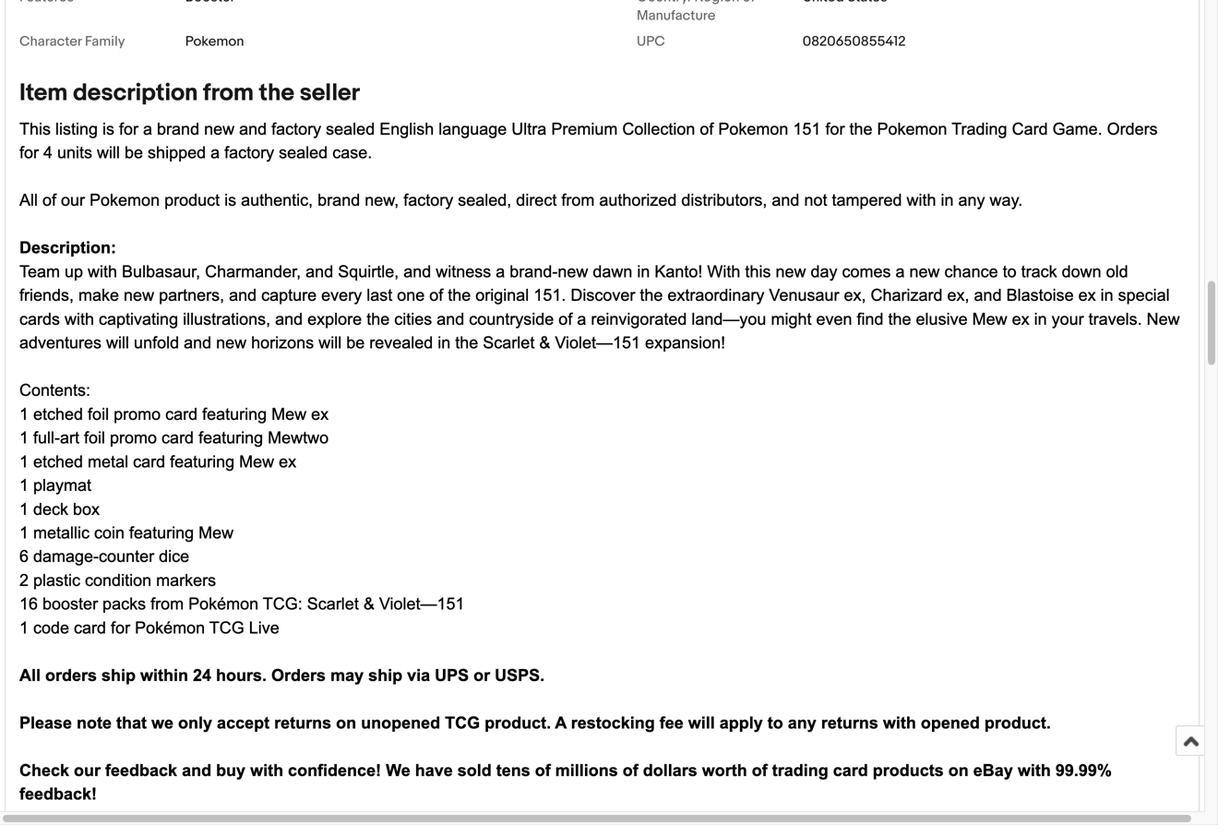 Task type: describe. For each thing, give the bounding box(es) containing it.
0820650855412
[[803, 33, 906, 50]]

item
[[19, 79, 68, 107]]

from
[[203, 79, 254, 107]]

country/region of manufacture
[[637, 0, 755, 24]]

of
[[743, 0, 755, 5]]

manufacture
[[637, 7, 716, 24]]

family
[[85, 33, 125, 50]]

the
[[259, 79, 295, 107]]



Task type: locate. For each thing, give the bounding box(es) containing it.
pokemon
[[185, 33, 244, 50]]

seller
[[300, 79, 360, 107]]

description
[[73, 79, 198, 107]]

character
[[19, 33, 82, 50]]

country/region
[[637, 0, 740, 5]]

character family
[[19, 33, 125, 50]]

item description from the seller
[[19, 79, 360, 107]]

upc
[[637, 33, 666, 50]]



Task type: vqa. For each thing, say whether or not it's contained in the screenshot.
rightmost on
no



